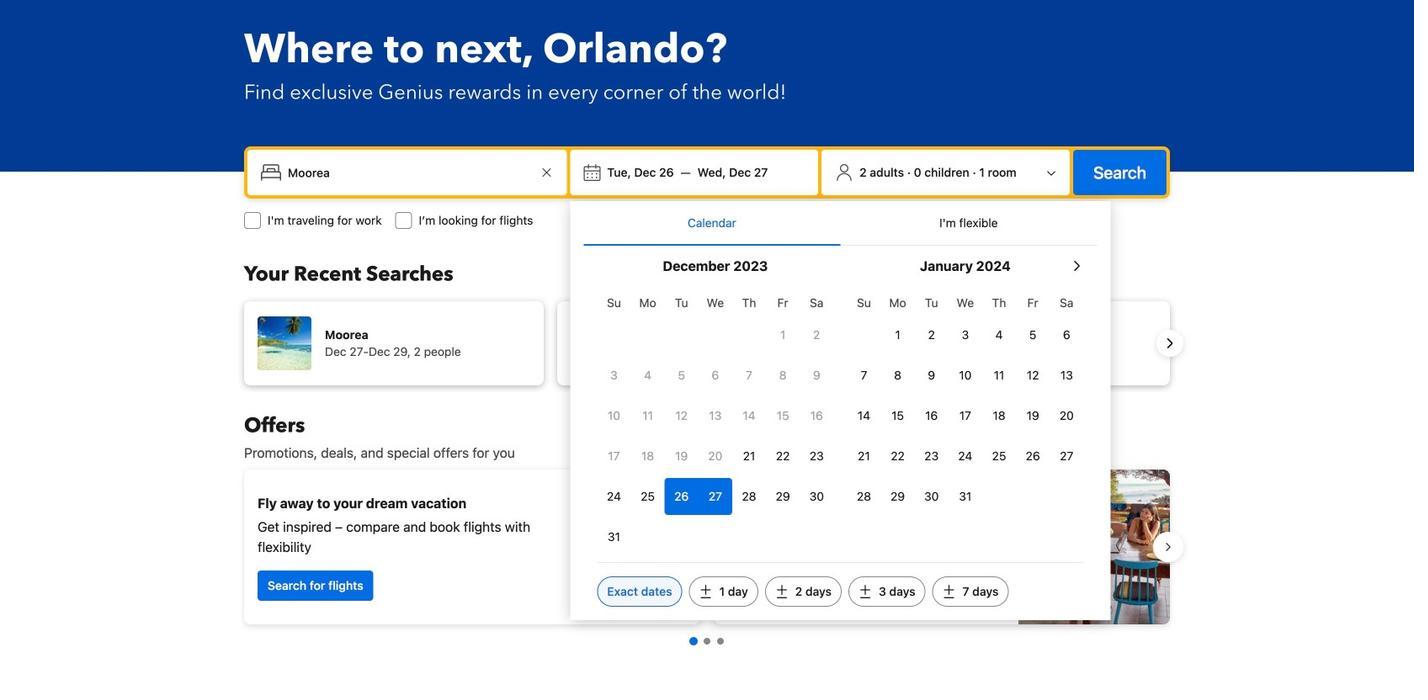 Task type: describe. For each thing, give the bounding box(es) containing it.
30 December 2023 checkbox
[[800, 478, 834, 515]]

1 December 2023 checkbox
[[766, 317, 800, 354]]

13 December 2023 checkbox
[[699, 397, 733, 435]]

8 January 2024 checkbox
[[881, 357, 915, 394]]

14 January 2024 checkbox
[[848, 397, 881, 435]]

3 January 2024 checkbox
[[949, 317, 983, 354]]

5 December 2023 checkbox
[[665, 357, 699, 394]]

2 cell from the left
[[699, 475, 733, 515]]

8 December 2023 checkbox
[[766, 357, 800, 394]]

29 December 2023 checkbox
[[766, 478, 800, 515]]

31 January 2024 checkbox
[[949, 478, 983, 515]]

17 December 2023 checkbox
[[597, 438, 631, 475]]

28 January 2024 checkbox
[[848, 478, 881, 515]]

7 January 2024 checkbox
[[848, 357, 881, 394]]

1 January 2024 checkbox
[[881, 317, 915, 354]]

15 January 2024 checkbox
[[881, 397, 915, 435]]

25 January 2024 checkbox
[[983, 438, 1017, 475]]

25 December 2023 checkbox
[[631, 478, 665, 515]]

19 January 2024 checkbox
[[1017, 397, 1050, 435]]

1 cell from the left
[[665, 475, 699, 515]]

2 January 2024 checkbox
[[915, 317, 949, 354]]

12 December 2023 checkbox
[[665, 397, 699, 435]]

15 December 2023 checkbox
[[766, 397, 800, 435]]

20 January 2024 checkbox
[[1050, 397, 1084, 435]]

27 December 2023 checkbox
[[699, 478, 733, 515]]

23 December 2023 checkbox
[[800, 438, 834, 475]]

16 January 2024 checkbox
[[915, 397, 949, 435]]

2 grid from the left
[[848, 286, 1084, 515]]

6 January 2024 checkbox
[[1050, 317, 1084, 354]]

6 December 2023 checkbox
[[699, 357, 733, 394]]

next image
[[1160, 333, 1181, 354]]

19 December 2023 checkbox
[[665, 438, 699, 475]]

10 December 2023 checkbox
[[597, 397, 631, 435]]

1 grid from the left
[[597, 286, 834, 556]]

22 January 2024 checkbox
[[881, 438, 915, 475]]

10 January 2024 checkbox
[[949, 357, 983, 394]]

2 December 2023 checkbox
[[800, 317, 834, 354]]



Task type: locate. For each thing, give the bounding box(es) containing it.
region
[[231, 295, 1184, 392], [231, 463, 1184, 632]]

2 region from the top
[[231, 463, 1184, 632]]

21 January 2024 checkbox
[[848, 438, 881, 475]]

cell
[[665, 475, 699, 515], [699, 475, 733, 515]]

fly away to your dream vacation image
[[569, 488, 687, 606]]

17 January 2024 checkbox
[[949, 397, 983, 435]]

9 December 2023 checkbox
[[800, 357, 834, 394]]

grid
[[597, 286, 834, 556], [848, 286, 1084, 515]]

24 January 2024 checkbox
[[949, 438, 983, 475]]

4 January 2024 checkbox
[[983, 317, 1017, 354]]

21 December 2023 checkbox
[[733, 438, 766, 475]]

12 January 2024 checkbox
[[1017, 357, 1050, 394]]

11 December 2023 checkbox
[[631, 397, 665, 435]]

4 December 2023 checkbox
[[631, 357, 665, 394]]

0 horizontal spatial grid
[[597, 286, 834, 556]]

1 horizontal spatial grid
[[848, 286, 1084, 515]]

Where are you going? field
[[281, 157, 537, 188]]

progress bar
[[690, 638, 724, 646]]

14 December 2023 checkbox
[[733, 397, 766, 435]]

9 January 2024 checkbox
[[915, 357, 949, 394]]

26 December 2023 checkbox
[[665, 478, 699, 515]]

16 December 2023 checkbox
[[800, 397, 834, 435]]

7 December 2023 checkbox
[[733, 357, 766, 394]]

3 December 2023 checkbox
[[597, 357, 631, 394]]

23 January 2024 checkbox
[[915, 438, 949, 475]]

0 vertical spatial region
[[231, 295, 1184, 392]]

22 December 2023 checkbox
[[766, 438, 800, 475]]

1 region from the top
[[231, 295, 1184, 392]]

20 December 2023 checkbox
[[699, 438, 733, 475]]

18 December 2023 checkbox
[[631, 438, 665, 475]]

18 January 2024 checkbox
[[983, 397, 1017, 435]]

29 January 2024 checkbox
[[881, 478, 915, 515]]

tab list
[[584, 201, 1098, 247]]

31 December 2023 checkbox
[[597, 519, 631, 556]]

28 December 2023 checkbox
[[733, 478, 766, 515]]

11 January 2024 checkbox
[[983, 357, 1017, 394]]

27 January 2024 checkbox
[[1050, 438, 1084, 475]]

1 vertical spatial region
[[231, 463, 1184, 632]]

5 January 2024 checkbox
[[1017, 317, 1050, 354]]

take your longest vacation yet image
[[1019, 470, 1171, 625]]

26 January 2024 checkbox
[[1017, 438, 1050, 475]]

13 January 2024 checkbox
[[1050, 357, 1084, 394]]

30 January 2024 checkbox
[[915, 478, 949, 515]]

24 December 2023 checkbox
[[597, 478, 631, 515]]



Task type: vqa. For each thing, say whether or not it's contained in the screenshot.
"Sort"
no



